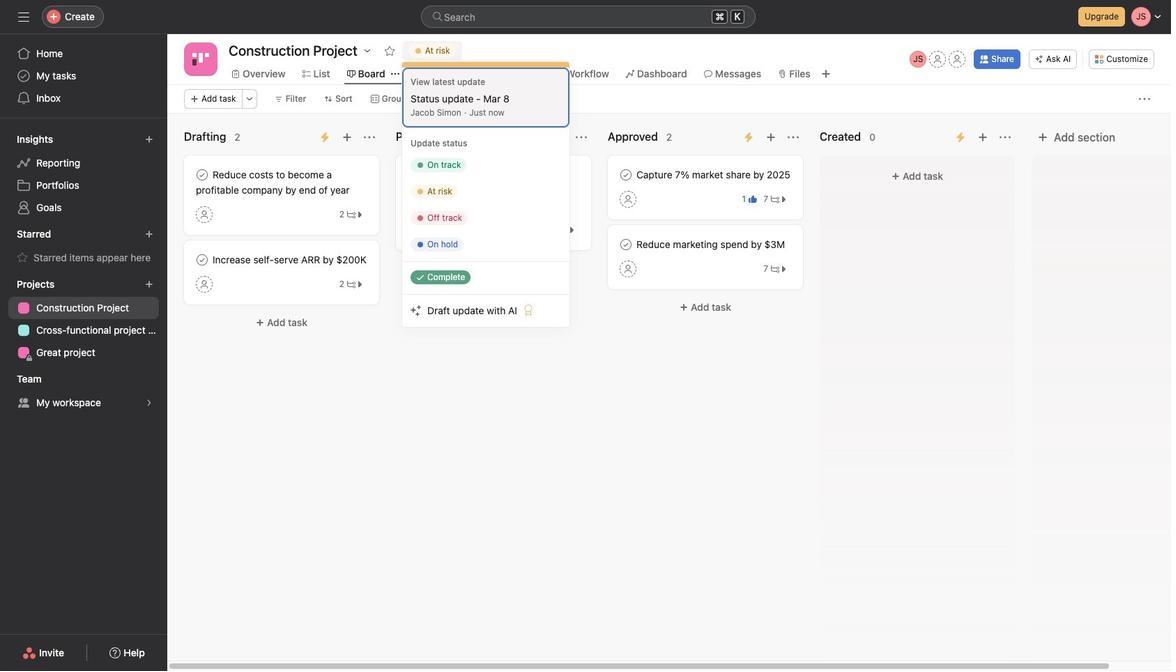 Task type: vqa. For each thing, say whether or not it's contained in the screenshot.
4th Mark complete option from the top
no



Task type: describe. For each thing, give the bounding box(es) containing it.
projects element
[[0, 272, 167, 367]]

1 like. you liked this task image
[[749, 195, 757, 204]]

more section actions image for rules for approved image add task image
[[788, 132, 799, 143]]

add items to starred image
[[145, 230, 153, 239]]

add task image for rules for approved image
[[766, 132, 777, 143]]

rules for approved image
[[743, 132, 755, 143]]

more actions image
[[1140, 93, 1151, 105]]

insights element
[[0, 127, 167, 222]]

mark complete checkbox for rules for pending approval icon
[[406, 167, 423, 183]]

expand image
[[568, 226, 576, 234]]

add task image for rules for drafting image
[[342, 132, 353, 143]]

manage project members image
[[910, 51, 927, 68]]

global element
[[0, 34, 167, 118]]

more actions image
[[245, 95, 254, 103]]

0 horizontal spatial mark complete checkbox
[[194, 252, 211, 268]]

new project or portfolio image
[[145, 280, 153, 289]]



Task type: locate. For each thing, give the bounding box(es) containing it.
more section actions image for add task image associated with rules for created image
[[1000, 132, 1011, 143]]

0 horizontal spatial add task image
[[342, 132, 353, 143]]

Mark complete checkbox
[[406, 167, 423, 183], [618, 167, 635, 183], [194, 252, 211, 268]]

more section actions image right rules for created image
[[1000, 132, 1011, 143]]

starred element
[[0, 222, 167, 272]]

new insights image
[[145, 135, 153, 144]]

2 horizontal spatial mark complete checkbox
[[618, 167, 635, 183]]

board image
[[192, 51, 209, 68]]

mark complete image for mark complete option related to rules for approved image
[[618, 167, 635, 183]]

0 vertical spatial mark complete checkbox
[[194, 167, 211, 183]]

hide sidebar image
[[18, 11, 29, 22]]

1 horizontal spatial add task image
[[766, 132, 777, 143]]

more section actions image for rules for drafting image add task image
[[364, 132, 375, 143]]

add task image
[[554, 132, 565, 143]]

mark complete checkbox for rules for approved image
[[618, 167, 635, 183]]

mark complete image
[[194, 167, 211, 183], [618, 167, 635, 183], [618, 236, 635, 253], [194, 252, 211, 268]]

Mark complete checkbox
[[194, 167, 211, 183], [618, 236, 635, 253]]

1 vertical spatial mark complete checkbox
[[618, 236, 635, 253]]

None field
[[421, 6, 756, 28]]

3 add task image from the left
[[978, 132, 989, 143]]

0 horizontal spatial mark complete checkbox
[[194, 167, 211, 183]]

Search tasks, projects, and more text field
[[421, 6, 756, 28]]

add tab image
[[821, 68, 832, 80]]

2 more section actions image from the left
[[788, 132, 799, 143]]

3 more section actions image from the left
[[1000, 132, 1011, 143]]

add task image right rules for created image
[[978, 132, 989, 143]]

teams element
[[0, 367, 167, 417]]

2 add task image from the left
[[766, 132, 777, 143]]

see details, my workspace image
[[145, 399, 153, 407]]

rules for pending approval image
[[531, 132, 543, 143]]

1 horizontal spatial mark complete checkbox
[[406, 167, 423, 183]]

mark complete image for the right mark complete checkbox
[[618, 236, 635, 253]]

add to starred image
[[384, 45, 395, 56]]

add task image right rules for approved image
[[766, 132, 777, 143]]

add task image right rules for drafting image
[[342, 132, 353, 143]]

1 add task image from the left
[[342, 132, 353, 143]]

0 horizontal spatial more section actions image
[[364, 132, 375, 143]]

more section actions image right rules for drafting image
[[364, 132, 375, 143]]

tab actions image
[[391, 70, 399, 78]]

2 horizontal spatial more section actions image
[[1000, 132, 1011, 143]]

menu
[[402, 62, 570, 327]]

mark complete image for mark complete checkbox to the left
[[194, 167, 211, 183]]

mark complete image for the left mark complete option
[[194, 252, 211, 268]]

more section actions image
[[364, 132, 375, 143], [788, 132, 799, 143], [1000, 132, 1011, 143]]

more section actions image right rules for approved image
[[788, 132, 799, 143]]

add task image
[[342, 132, 353, 143], [766, 132, 777, 143], [978, 132, 989, 143]]

1 horizontal spatial mark complete checkbox
[[618, 236, 635, 253]]

1 more section actions image from the left
[[364, 132, 375, 143]]

mark complete image
[[406, 167, 423, 183]]

rules for created image
[[955, 132, 967, 143]]

menu item
[[402, 68, 570, 128]]

add task image for rules for created image
[[978, 132, 989, 143]]

more section actions image
[[576, 132, 587, 143]]

rules for drafting image
[[319, 132, 331, 143]]

1 horizontal spatial more section actions image
[[788, 132, 799, 143]]

2 horizontal spatial add task image
[[978, 132, 989, 143]]



